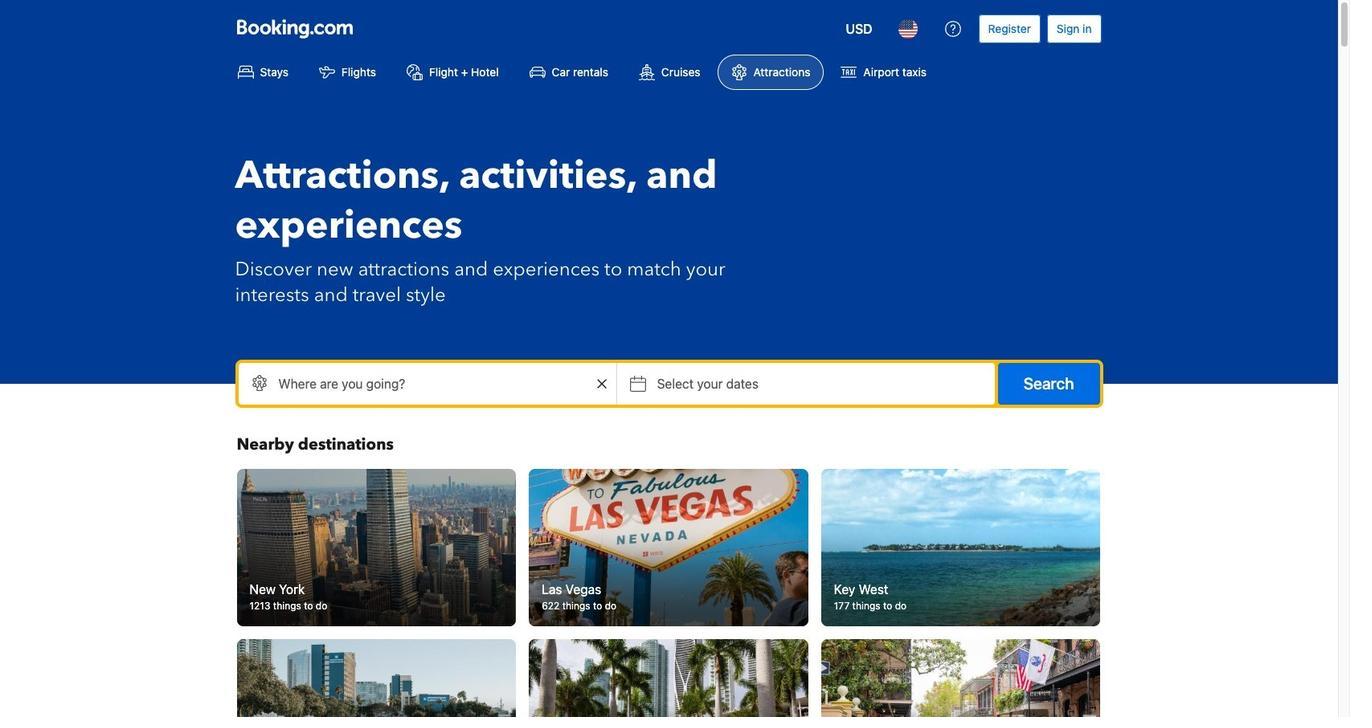 Task type: vqa. For each thing, say whether or not it's contained in the screenshot.
has to the bottom
no



Task type: locate. For each thing, give the bounding box(es) containing it.
miami image
[[529, 640, 808, 718]]

new orleans image
[[821, 640, 1101, 718]]

new york image
[[237, 469, 516, 627]]



Task type: describe. For each thing, give the bounding box(es) containing it.
Where are you going? search field
[[238, 363, 616, 405]]

san diego image
[[237, 640, 516, 718]]

las vegas image
[[529, 469, 808, 627]]

booking.com image
[[237, 19, 352, 39]]

key west image
[[821, 469, 1101, 627]]



